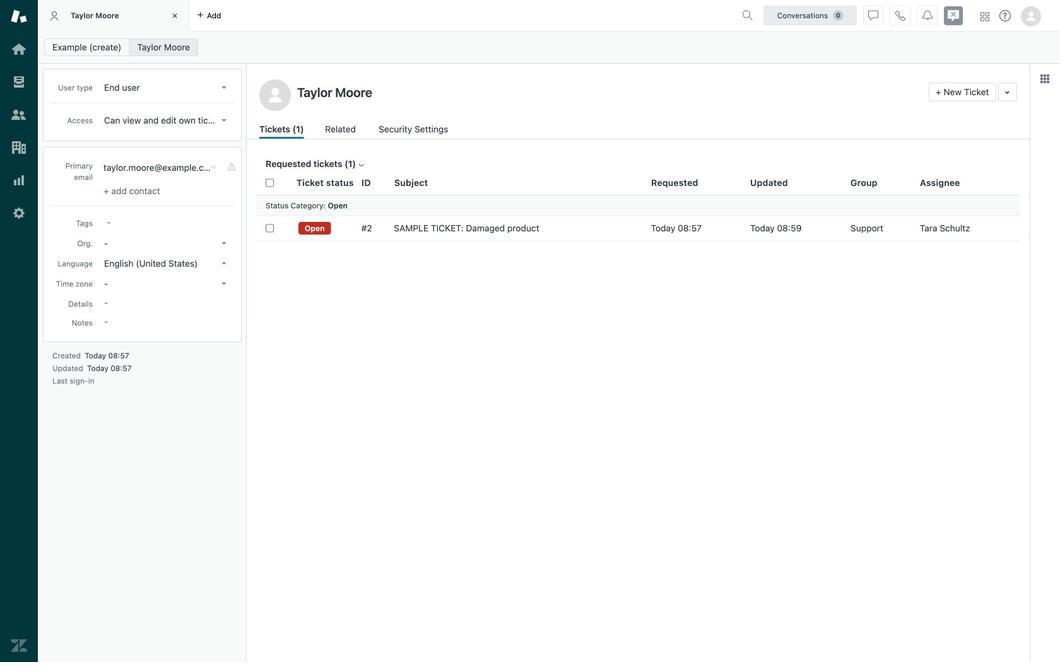 Task type: describe. For each thing, give the bounding box(es) containing it.
2 arrow down image from the top
[[222, 119, 227, 122]]

get help image
[[1000, 10, 1011, 21]]

Select All Tickets checkbox
[[266, 179, 274, 187]]

zendesk products image
[[981, 12, 990, 21]]

- field
[[102, 215, 232, 229]]

customers image
[[11, 107, 27, 123]]

1 arrow down image from the top
[[222, 86, 227, 89]]

tabs tab list
[[38, 0, 737, 32]]

zendesk support image
[[11, 8, 27, 25]]

admin image
[[11, 205, 27, 222]]

organizations image
[[11, 140, 27, 156]]

notifications image
[[923, 10, 933, 21]]

zendesk image
[[11, 638, 27, 655]]

get started image
[[11, 41, 27, 57]]



Task type: locate. For each thing, give the bounding box(es) containing it.
0 vertical spatial arrow down image
[[222, 86, 227, 89]]

close image
[[169, 9, 181, 22]]

reporting image
[[11, 172, 27, 189]]

1 vertical spatial arrow down image
[[222, 119, 227, 122]]

0 vertical spatial arrow down image
[[222, 242, 227, 245]]

grid
[[247, 170, 1030, 663]]

1 vertical spatial arrow down image
[[222, 263, 227, 265]]

zendesk chat image
[[945, 6, 963, 25]]

views image
[[11, 74, 27, 90]]

tab
[[38, 0, 189, 32]]

main element
[[0, 0, 38, 663]]

1 arrow down image from the top
[[222, 242, 227, 245]]

arrow down image
[[222, 242, 227, 245], [222, 263, 227, 265]]

None checkbox
[[266, 224, 274, 233]]

arrow down image
[[222, 86, 227, 89], [222, 119, 227, 122], [222, 283, 227, 285]]

secondary element
[[38, 35, 1061, 60]]

3 arrow down image from the top
[[222, 283, 227, 285]]

button displays agent's chat status as invisible. image
[[869, 10, 879, 21]]

2 vertical spatial arrow down image
[[222, 283, 227, 285]]

None text field
[[294, 83, 924, 102]]

apps image
[[1041, 74, 1051, 84]]

2 arrow down image from the top
[[222, 263, 227, 265]]



Task type: vqa. For each thing, say whether or not it's contained in the screenshot.
Customers image
yes



